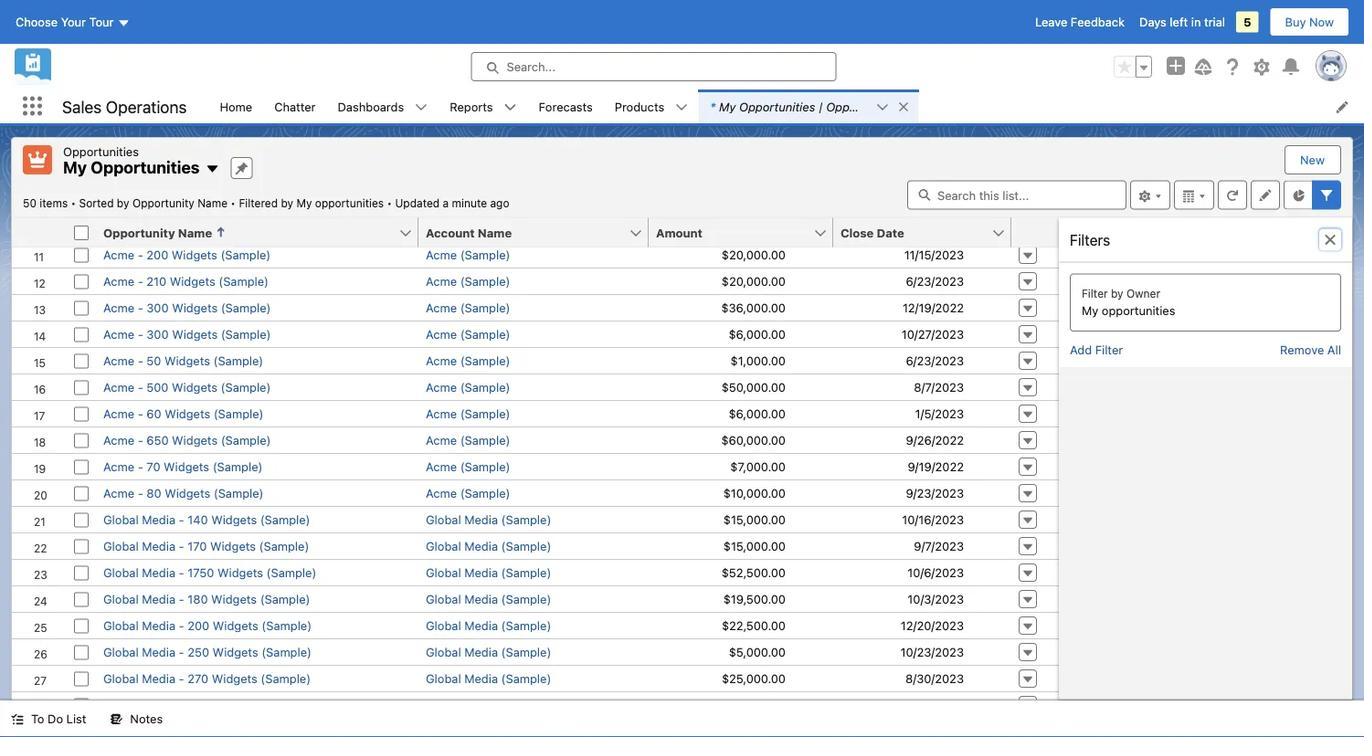 Task type: describe. For each thing, give the bounding box(es) containing it.
$22,500.00
[[722, 620, 786, 633]]

media for global media - 1750 widgets (sample)'s global media (sample) link
[[465, 567, 498, 580]]

sales
[[62, 97, 102, 116]]

opportunities right "|" at the top
[[826, 100, 903, 113]]

acme (sample) for acme - 70 widgets (sample)
[[426, 461, 510, 474]]

- left '60'
[[138, 408, 143, 421]]

now
[[1310, 15, 1334, 29]]

to do list button
[[0, 701, 97, 738]]

acme - 60 widgets (sample) link
[[103, 408, 264, 421]]

media for global media (sample) link for global media - 170 widgets (sample)
[[465, 540, 498, 554]]

global media - 180 widgets (sample) link
[[103, 593, 310, 607]]

60
[[147, 408, 161, 421]]

list item containing *
[[699, 90, 919, 123]]

products link
[[604, 90, 676, 123]]

$52,500.00
[[722, 567, 786, 580]]

acme for 7th acme (sample) link from the bottom of the my opportunities|opportunities|list view "element"
[[426, 328, 457, 342]]

none search field inside my opportunities|opportunities|list view "element"
[[908, 181, 1127, 210]]

new button
[[1286, 146, 1340, 174]]

acme (sample) link for acme - 70 widgets (sample)
[[426, 461, 510, 474]]

500
[[147, 381, 169, 395]]

$50,000.00
[[722, 381, 786, 395]]

media for global media - 200 widgets (sample) link
[[142, 620, 176, 633]]

my up items
[[63, 158, 87, 177]]

notes
[[130, 712, 163, 726]]

updated
[[395, 197, 440, 210]]

remove all button
[[1281, 343, 1342, 356]]

media for global media (sample) link corresponding to global media - 200 widgets (sample)
[[465, 620, 498, 633]]

chatter link
[[263, 90, 327, 123]]

- left 180
[[179, 593, 184, 607]]

* my opportunities | opportunities
[[710, 100, 903, 113]]

acme for acme - 210 widgets (sample) link
[[103, 275, 134, 289]]

home
[[220, 100, 252, 113]]

acme (sample) for acme - 60 widgets (sample)
[[426, 408, 510, 421]]

amount button
[[649, 218, 813, 247]]

to do list
[[31, 712, 86, 726]]

dashboards list item
[[327, 90, 439, 123]]

name up opportunity name button
[[198, 197, 228, 210]]

acme - 500 widgets (sample) link
[[103, 381, 271, 395]]

close date button
[[834, 218, 992, 247]]

forecasts link
[[528, 90, 604, 123]]

global media - 1750 widgets (sample)
[[103, 567, 317, 580]]

search...
[[507, 60, 556, 74]]

notes button
[[99, 701, 174, 738]]

1 vertical spatial 200
[[188, 620, 210, 633]]

acme for the 'acme - 200 widgets (sample)' link
[[103, 249, 134, 262]]

buy now button
[[1270, 7, 1350, 37]]

global media (sample) for global media - 180 widgets (sample)
[[426, 593, 551, 607]]

list
[[66, 712, 86, 726]]

widgets down the 'acme - 200 widgets (sample)' link
[[170, 275, 215, 289]]

- left 140
[[179, 514, 184, 527]]

1 vertical spatial filter
[[1096, 343, 1123, 356]]

180
[[188, 593, 208, 607]]

acme (sample) for acme - 210 widgets (sample)
[[426, 275, 510, 289]]

opportunity name button
[[96, 218, 398, 247]]

global media (sample) for global media - 270 widgets (sample)
[[426, 673, 551, 686]]

choose your tour button
[[15, 7, 131, 37]]

media for global media (sample) link corresponding to global media - 270 widgets (sample)
[[465, 673, 498, 686]]

10/3/2023
[[908, 593, 964, 607]]

text default image inside reports list item
[[504, 101, 517, 114]]

9/7/2023
[[914, 540, 964, 554]]

media for global media - 1750 widgets (sample) link on the bottom left of page
[[142, 567, 176, 580]]

acme for acme - 60 widgets (sample) link
[[103, 408, 134, 421]]

$10,000.00
[[724, 487, 786, 501]]

acme - 210 widgets (sample) link
[[103, 275, 269, 289]]

widgets right "250"
[[213, 646, 258, 660]]

- left 400
[[179, 699, 184, 713]]

global media (sample) for global media - 170 widgets (sample)
[[426, 540, 551, 554]]

buy now
[[1286, 15, 1334, 29]]

text default image right "|" at the top
[[898, 101, 911, 113]]

400
[[188, 699, 210, 713]]

acme - 70 widgets (sample)
[[103, 461, 263, 474]]

trial
[[1205, 15, 1226, 29]]

210
[[147, 275, 166, 289]]

global media - 400 widgets (sample)
[[103, 699, 312, 713]]

1/5/2023
[[915, 408, 964, 421]]

new
[[1301, 153, 1325, 167]]

global media (sample) link for global media - 170 widgets (sample)
[[426, 540, 551, 554]]

global media (sample) link for global media - 270 widgets (sample)
[[426, 673, 551, 686]]

by inside filter by owner my opportunities
[[1111, 287, 1124, 300]]

filtered
[[239, 197, 278, 210]]

my opportunities|opportunities|list view element
[[11, 137, 1354, 719]]

250
[[188, 646, 209, 660]]

$40,000.00
[[721, 699, 786, 713]]

Search My Opportunities list view. search field
[[908, 181, 1127, 210]]

11/15/2023
[[905, 249, 964, 262]]

acme for acme - 80 widgets (sample) acme (sample) link
[[426, 487, 457, 501]]

140
[[188, 514, 208, 527]]

global media - 250 widgets (sample)
[[103, 646, 312, 660]]

global media - 400 widgets (sample) link
[[103, 699, 312, 713]]

acme (sample) link for acme - 300 widgets (sample)
[[426, 302, 510, 315]]

add filter
[[1070, 343, 1123, 356]]

global media - 180 widgets (sample)
[[103, 593, 310, 607]]

$20,000.00 for 6/23/2023
[[722, 275, 786, 289]]

days left in trial
[[1140, 15, 1226, 29]]

$6,000.00 for 10/27/2023
[[729, 328, 786, 342]]

acme for acme - 650 widgets (sample) acme (sample) link
[[426, 434, 457, 448]]

acme - 80 widgets (sample)
[[103, 487, 264, 501]]

global media (sample) link for global media - 140 widgets (sample)
[[426, 514, 551, 527]]

filter inside filter by owner my opportunities
[[1082, 287, 1108, 300]]

acme (sample) link for acme - 80 widgets (sample)
[[426, 487, 510, 501]]

acme for acme - 70 widgets (sample) link
[[103, 461, 134, 474]]

|
[[819, 100, 823, 113]]

media for 8th global media (sample) link from the top
[[465, 699, 498, 713]]

acme for acme - 300 widgets (sample) link associated with $6,000.00
[[103, 328, 134, 342]]

widgets down acme - 210 widgets (sample) link
[[172, 302, 218, 315]]

- up acme - 50 widgets (sample) link
[[138, 328, 143, 342]]

global media - 170 widgets (sample)
[[103, 540, 309, 554]]

$19,500.00
[[724, 593, 786, 607]]

global media - 270 widgets (sample)
[[103, 673, 311, 686]]

items
[[40, 197, 68, 210]]

leave
[[1036, 15, 1068, 29]]

global media - 200 widgets (sample)
[[103, 620, 312, 633]]

to
[[31, 712, 44, 726]]

1 horizontal spatial by
[[281, 197, 293, 210]]

list containing home
[[209, 90, 1365, 123]]

widgets down global media - 1750 widgets (sample) link on the bottom left of page
[[211, 593, 257, 607]]

global media (sample) for global media - 1750 widgets (sample)
[[426, 567, 551, 580]]

2 • from the left
[[231, 197, 236, 210]]

amount
[[656, 226, 703, 239]]

$15,000.00 for 9/7/2023
[[724, 540, 786, 554]]

media for global media - 250 widgets (sample)'s global media (sample) link
[[465, 646, 498, 660]]

9/23/2023
[[906, 487, 964, 501]]

reports link
[[439, 90, 504, 123]]

global media - 200 widgets (sample) link
[[103, 620, 312, 633]]

acme for acme - 50 widgets (sample) link
[[103, 355, 134, 368]]

opportunity inside opportunity name button
[[103, 226, 175, 239]]

- down acme - 210 widgets (sample)
[[138, 302, 143, 315]]

5 acme (sample) link from the top
[[426, 355, 510, 368]]

media for global media - 170 widgets (sample) link
[[142, 540, 176, 554]]

sales operations
[[62, 97, 187, 116]]

- left 170
[[179, 540, 184, 554]]

media for global media - 400 widgets (sample) link
[[142, 699, 176, 713]]

12/20/2023
[[901, 620, 964, 633]]

add filter button
[[1070, 343, 1123, 356]]

media for global media - 250 widgets (sample) link
[[142, 646, 176, 660]]

opportunities left "|" at the top
[[739, 100, 816, 113]]

300 for $6,000.00
[[147, 328, 169, 342]]

acme (sample) for acme - 500 widgets (sample)
[[426, 381, 510, 395]]

global media (sample) for global media - 140 widgets (sample)
[[426, 514, 551, 527]]

widgets up global media - 1750 widgets (sample) link on the bottom left of page
[[210, 540, 256, 554]]

acme for acme - 300 widgets (sample) link for $36,000.00
[[103, 302, 134, 315]]

global media - 140 widgets (sample)
[[103, 514, 310, 527]]

12/19/2022
[[903, 302, 964, 315]]

$36,000.00
[[722, 302, 786, 315]]

acme - 70 widgets (sample) link
[[103, 461, 263, 474]]

$5,000.00
[[729, 646, 786, 660]]

6/23/2023 for $1,000.00
[[906, 355, 964, 368]]

$25,000.00
[[722, 673, 786, 686]]

acme (sample) link for acme - 60 widgets (sample)
[[426, 408, 510, 421]]

*
[[710, 100, 716, 113]]

$20,000.00 for 11/15/2023
[[722, 249, 786, 262]]



Task type: vqa. For each thing, say whether or not it's contained in the screenshot.
5th Acme (Sample) link from the top
yes



Task type: locate. For each thing, give the bounding box(es) containing it.
acme for acme (sample) link corresponding to acme - 210 widgets (sample)
[[426, 275, 457, 289]]

dashboards link
[[327, 90, 415, 123]]

acme for acme - 200 widgets (sample)'s acme (sample) link
[[426, 249, 457, 262]]

1 vertical spatial $20,000.00
[[722, 275, 786, 289]]

- left 210
[[138, 275, 143, 289]]

products list item
[[604, 90, 699, 123]]

2 $15,000.00 from the top
[[724, 540, 786, 554]]

1 horizontal spatial 200
[[188, 620, 210, 633]]

widgets right 140
[[211, 514, 257, 527]]

acme for fifth acme (sample) link
[[426, 355, 457, 368]]

text default image
[[898, 101, 911, 113], [504, 101, 517, 114], [676, 101, 688, 114], [205, 162, 220, 177], [11, 713, 24, 726], [110, 713, 123, 726]]

- left 500
[[138, 381, 143, 395]]

$6,000.00 down $50,000.00
[[729, 408, 786, 421]]

acme (sample) for acme - 80 widgets (sample)
[[426, 487, 510, 501]]

in
[[1192, 15, 1201, 29]]

widgets up 'acme - 50 widgets (sample)'
[[172, 328, 218, 342]]

home link
[[209, 90, 263, 123]]

acme (sample) for acme - 300 widgets (sample)
[[426, 302, 510, 315]]

filter by owner my opportunities
[[1082, 287, 1176, 318]]

2 horizontal spatial by
[[1111, 287, 1124, 300]]

by right sorted
[[117, 197, 129, 210]]

1 $6,000.00 from the top
[[729, 328, 786, 342]]

opportunities up sorted
[[91, 158, 200, 177]]

list item
[[699, 90, 919, 123]]

opportunity name
[[103, 226, 212, 239]]

global media (sample) for global media - 250 widgets (sample)
[[426, 646, 551, 660]]

$15,000.00 for 10/16/2023
[[724, 514, 786, 527]]

8/7/2023
[[914, 381, 964, 395]]

acme - 300 widgets (sample) link for $6,000.00
[[103, 328, 271, 342]]

1 300 from the top
[[147, 302, 169, 315]]

3 • from the left
[[387, 197, 392, 210]]

account name button
[[419, 218, 629, 247]]

1 6/23/2023 from the top
[[906, 275, 964, 289]]

close date
[[841, 226, 905, 239]]

10/6/2023
[[908, 567, 964, 580]]

text default image inside dashboards "list item"
[[415, 101, 428, 114]]

widgets right 400
[[213, 699, 259, 713]]

8 acme (sample) link from the top
[[426, 434, 510, 448]]

0 vertical spatial opportunities
[[315, 197, 384, 210]]

acme - 300 widgets (sample) link down acme - 210 widgets (sample) link
[[103, 302, 271, 315]]

• left filtered
[[231, 197, 236, 210]]

opportunity down sorted
[[103, 226, 175, 239]]

9 acme (sample) link from the top
[[426, 461, 510, 474]]

5 global media (sample) link from the top
[[426, 620, 551, 633]]

tour
[[89, 15, 114, 29]]

3 global media (sample) from the top
[[426, 567, 551, 580]]

acme - 300 widgets (sample) for $36,000.00
[[103, 302, 271, 315]]

acme - 300 widgets (sample) down acme - 210 widgets (sample) link
[[103, 302, 271, 315]]

widgets down acme - 70 widgets (sample)
[[165, 487, 210, 501]]

text default image left "notes"
[[110, 713, 123, 726]]

acme (sample) link for acme - 210 widgets (sample)
[[426, 275, 510, 289]]

acme - 200 widgets (sample)
[[103, 249, 271, 262]]

6 acme (sample) link from the top
[[426, 381, 510, 395]]

10 acme (sample) from the top
[[426, 487, 510, 501]]

text default image for *
[[877, 101, 890, 114]]

- left 70
[[138, 461, 143, 474]]

5 global media (sample) from the top
[[426, 620, 551, 633]]

media for global media - 180 widgets (sample) link
[[142, 593, 176, 607]]

text default image inside products list item
[[676, 101, 688, 114]]

10/27/2023
[[902, 328, 964, 342]]

acme (sample) link for acme - 500 widgets (sample)
[[426, 381, 510, 395]]

2 6/23/2023 from the top
[[906, 355, 964, 368]]

leave feedback link
[[1036, 15, 1125, 29]]

8 global media (sample) link from the top
[[426, 699, 551, 713]]

0 vertical spatial filter
[[1082, 287, 1108, 300]]

None search field
[[908, 181, 1127, 210]]

0 vertical spatial $20,000.00
[[722, 249, 786, 262]]

opportunity
[[132, 197, 194, 210], [103, 226, 175, 239]]

80
[[147, 487, 161, 501]]

remove
[[1281, 343, 1325, 356]]

- left "250"
[[179, 646, 184, 660]]

8 acme (sample) from the top
[[426, 434, 510, 448]]

200 up "250"
[[188, 620, 210, 633]]

$6,000.00 up '$1,000.00'
[[729, 328, 786, 342]]

text default image left to
[[11, 713, 24, 726]]

acme - 300 widgets (sample) link
[[103, 302, 271, 315], [103, 328, 271, 342]]

sorted
[[79, 197, 114, 210]]

acme for acme (sample) link associated with acme - 60 widgets (sample)
[[426, 408, 457, 421]]

2 global media (sample) link from the top
[[426, 540, 551, 554]]

text default image up my opportunities status
[[205, 162, 220, 177]]

your
[[61, 15, 86, 29]]

• right items
[[71, 197, 76, 210]]

1 vertical spatial opportunities
[[1102, 304, 1176, 318]]

1 $15,000.00 from the top
[[724, 514, 786, 527]]

opportunities down owner
[[1102, 304, 1176, 318]]

- left 650
[[138, 434, 143, 448]]

1 vertical spatial $6,000.00
[[729, 408, 786, 421]]

acme (sample) link
[[426, 249, 510, 262], [426, 275, 510, 289], [426, 302, 510, 315], [426, 328, 510, 342], [426, 355, 510, 368], [426, 381, 510, 395], [426, 408, 510, 421], [426, 434, 510, 448], [426, 461, 510, 474], [426, 487, 510, 501]]

acme - 300 widgets (sample) link up 'acme - 50 widgets (sample)'
[[103, 328, 271, 342]]

200 down opportunity name
[[147, 249, 168, 262]]

filter right add
[[1096, 343, 1123, 356]]

6 acme (sample) from the top
[[426, 381, 510, 395]]

1 horizontal spatial text default image
[[877, 101, 890, 114]]

50 left items
[[23, 197, 37, 210]]

1 acme (sample) from the top
[[426, 249, 510, 262]]

widgets up acme - 500 widgets (sample) on the bottom
[[164, 355, 210, 368]]

1 $20,000.00 from the top
[[722, 249, 786, 262]]

global media - 1750 widgets (sample) link
[[103, 567, 317, 580]]

choose
[[16, 15, 58, 29]]

6/23/2023
[[906, 275, 964, 289], [906, 355, 964, 368]]

8 global media (sample) from the top
[[426, 699, 551, 713]]

account
[[426, 226, 475, 239]]

media for global media - 180 widgets (sample)'s global media (sample) link
[[465, 593, 498, 607]]

200
[[147, 249, 168, 262], [188, 620, 210, 633]]

0 horizontal spatial opportunities
[[315, 197, 384, 210]]

- left 1750
[[179, 567, 184, 580]]

9 acme (sample) from the top
[[426, 461, 510, 474]]

50 up 500
[[147, 355, 161, 368]]

1 acme - 300 widgets (sample) link from the top
[[103, 302, 271, 315]]

2 $6,000.00 from the top
[[729, 408, 786, 421]]

6 global media (sample) from the top
[[426, 646, 551, 660]]

$6,000.00 for 1/5/2023
[[729, 408, 786, 421]]

0 vertical spatial 6/23/2023
[[906, 275, 964, 289]]

2 acme (sample) from the top
[[426, 275, 510, 289]]

opportunities down the sales
[[63, 144, 139, 158]]

0 vertical spatial acme - 300 widgets (sample) link
[[103, 302, 271, 315]]

name inside button
[[478, 226, 512, 239]]

- up 'acme - 500 widgets (sample)' link
[[138, 355, 143, 368]]

1750
[[188, 567, 214, 580]]

global media - 250 widgets (sample) link
[[103, 646, 312, 660]]

0 vertical spatial acme - 300 widgets (sample)
[[103, 302, 271, 315]]

global media (sample) link for global media - 1750 widgets (sample)
[[426, 567, 551, 580]]

list
[[209, 90, 1365, 123]]

4 global media (sample) from the top
[[426, 593, 551, 607]]

650
[[147, 434, 169, 448]]

owner
[[1127, 287, 1161, 300]]

opportunities
[[739, 100, 816, 113], [826, 100, 903, 113], [63, 144, 139, 158], [91, 158, 200, 177]]

add
[[1070, 343, 1092, 356]]

text default image inside my opportunities|opportunities|list view "element"
[[1323, 233, 1338, 247]]

my inside filter by owner my opportunities
[[1082, 304, 1099, 318]]

my
[[719, 100, 736, 113], [63, 158, 87, 177], [297, 197, 312, 210], [1082, 304, 1099, 318]]

6/23/2023 for $20,000.00
[[906, 275, 964, 289]]

group
[[1114, 56, 1153, 78]]

reports
[[450, 100, 493, 113]]

global media - 140 widgets (sample) link
[[103, 514, 310, 527]]

minute
[[452, 197, 487, 210]]

global media (sample) link
[[426, 514, 551, 527], [426, 540, 551, 554], [426, 567, 551, 580], [426, 593, 551, 607], [426, 620, 551, 633], [426, 646, 551, 660], [426, 673, 551, 686], [426, 699, 551, 713]]

0 horizontal spatial 50
[[23, 197, 37, 210]]

media for global media - 270 widgets (sample) link
[[142, 673, 176, 686]]

300 up 'acme - 50 widgets (sample)'
[[147, 328, 169, 342]]

•
[[71, 197, 76, 210], [231, 197, 236, 210], [387, 197, 392, 210]]

text default image inside the to do list button
[[11, 713, 24, 726]]

$20,000.00 up "$36,000.00"
[[722, 275, 786, 289]]

7 global media (sample) from the top
[[426, 673, 551, 686]]

2 horizontal spatial text default image
[[1323, 233, 1338, 247]]

a
[[443, 197, 449, 210]]

by
[[117, 197, 129, 210], [281, 197, 293, 210], [1111, 287, 1124, 300]]

name
[[198, 197, 228, 210], [178, 226, 212, 239], [478, 226, 512, 239]]

2 horizontal spatial •
[[387, 197, 392, 210]]

5
[[1244, 15, 1252, 29]]

global
[[103, 514, 139, 527], [426, 514, 461, 527], [103, 540, 139, 554], [426, 540, 461, 554], [103, 567, 139, 580], [426, 567, 461, 580], [103, 593, 139, 607], [426, 593, 461, 607], [103, 620, 139, 633], [426, 620, 461, 633], [103, 646, 139, 660], [426, 646, 461, 660], [103, 673, 139, 686], [426, 673, 461, 686], [103, 699, 139, 713], [426, 699, 461, 713]]

opportunities
[[315, 197, 384, 210], [1102, 304, 1176, 318]]

text default image right "|" at the top
[[877, 101, 890, 114]]

7 acme (sample) from the top
[[426, 408, 510, 421]]

acme - 650 widgets (sample) link
[[103, 434, 271, 448]]

acme (sample) link for acme - 650 widgets (sample)
[[426, 434, 510, 448]]

buy
[[1286, 15, 1307, 29]]

$15,000.00 down $10,000.00
[[724, 514, 786, 527]]

1 vertical spatial acme - 300 widgets (sample) link
[[103, 328, 271, 342]]

10 acme (sample) link from the top
[[426, 487, 510, 501]]

acme for acme (sample) link related to acme - 500 widgets (sample)
[[426, 381, 457, 395]]

acme (sample) for acme - 650 widgets (sample)
[[426, 434, 510, 448]]

name down ago
[[478, 226, 512, 239]]

widgets right 270
[[212, 673, 258, 686]]

acme - 650 widgets (sample)
[[103, 434, 271, 448]]

text default image right reports
[[504, 101, 517, 114]]

1 vertical spatial 6/23/2023
[[906, 355, 964, 368]]

widgets up acme - 60 widgets (sample) link
[[172, 381, 218, 395]]

text default image inside my opportunities|opportunities|list view "element"
[[205, 162, 220, 177]]

text default image left reports link
[[415, 101, 428, 114]]

acme - 300 widgets (sample) link for $36,000.00
[[103, 302, 271, 315]]

feedback
[[1071, 15, 1125, 29]]

2 acme - 300 widgets (sample) from the top
[[103, 328, 271, 342]]

1 acme (sample) link from the top
[[426, 249, 510, 262]]

close
[[841, 226, 874, 239]]

do
[[48, 712, 63, 726]]

- down opportunity name
[[138, 249, 143, 262]]

1 horizontal spatial •
[[231, 197, 236, 210]]

opportunities left updated
[[315, 197, 384, 210]]

2 acme - 300 widgets (sample) link from the top
[[103, 328, 271, 342]]

acme (sample) for acme - 200 widgets (sample)
[[426, 249, 510, 262]]

global media (sample) link for global media - 250 widgets (sample)
[[426, 646, 551, 660]]

2 global media (sample) from the top
[[426, 540, 551, 554]]

4 global media (sample) link from the top
[[426, 593, 551, 607]]

- left 80
[[138, 487, 143, 501]]

name up 'acme - 200 widgets (sample)'
[[178, 226, 212, 239]]

widgets down acme - 60 widgets (sample) link
[[172, 434, 218, 448]]

widgets down acme - 650 widgets (sample) link
[[164, 461, 209, 474]]

my right *
[[719, 100, 736, 113]]

1 vertical spatial opportunity
[[103, 226, 175, 239]]

3 acme (sample) link from the top
[[426, 302, 510, 315]]

opportunities inside filter by owner my opportunities
[[1102, 304, 1176, 318]]

1 • from the left
[[71, 197, 76, 210]]

name for account name
[[478, 226, 512, 239]]

0 horizontal spatial text default image
[[415, 101, 428, 114]]

7 acme (sample) link from the top
[[426, 408, 510, 421]]

5 acme (sample) from the top
[[426, 355, 510, 368]]

• left updated
[[387, 197, 392, 210]]

acme - 50 widgets (sample) link
[[103, 355, 263, 368]]

2 acme (sample) link from the top
[[426, 275, 510, 289]]

0 vertical spatial 300
[[147, 302, 169, 315]]

acme for acme (sample) link for acme - 300 widgets (sample)
[[426, 302, 457, 315]]

media for global media - 140 widgets (sample) "link"
[[142, 514, 176, 527]]

1 vertical spatial 300
[[147, 328, 169, 342]]

0 horizontal spatial by
[[117, 197, 129, 210]]

acme for acme - 650 widgets (sample) link
[[103, 434, 134, 448]]

acme - 210 widgets (sample)
[[103, 275, 269, 289]]

- down "global media - 180 widgets (sample)"
[[179, 620, 184, 633]]

0 horizontal spatial 200
[[147, 249, 168, 262]]

text default image
[[415, 101, 428, 114], [877, 101, 890, 114], [1323, 233, 1338, 247]]

my up add filter
[[1082, 304, 1099, 318]]

6/23/2023 down "10/27/2023"
[[906, 355, 964, 368]]

6 global media (sample) link from the top
[[426, 646, 551, 660]]

acme for acme (sample) link associated with acme - 70 widgets (sample)
[[426, 461, 457, 474]]

reports list item
[[439, 90, 528, 123]]

70
[[147, 461, 160, 474]]

0 vertical spatial 200
[[147, 249, 168, 262]]

text default image left *
[[676, 101, 688, 114]]

filter
[[1082, 287, 1108, 300], [1096, 343, 1123, 356]]

acme - 300 widgets (sample) for $6,000.00
[[103, 328, 271, 342]]

global media (sample) link for global media - 180 widgets (sample)
[[426, 593, 551, 607]]

global media (sample) link for global media - 200 widgets (sample)
[[426, 620, 551, 633]]

3 global media (sample) link from the top
[[426, 567, 551, 580]]

acme - 300 widgets (sample)
[[103, 302, 271, 315], [103, 328, 271, 342]]

by left owner
[[1111, 287, 1124, 300]]

acme (sample) link for acme - 200 widgets (sample)
[[426, 249, 510, 262]]

acme - 200 widgets (sample) link
[[103, 249, 271, 262]]

dashboards
[[338, 100, 404, 113]]

left
[[1170, 15, 1188, 29]]

name for opportunity name
[[178, 226, 212, 239]]

global media (sample) for global media - 200 widgets (sample)
[[426, 620, 551, 633]]

acme - 60 widgets (sample)
[[103, 408, 264, 421]]

4 acme (sample) link from the top
[[426, 328, 510, 342]]

widgets up acme - 650 widgets (sample) link
[[165, 408, 210, 421]]

1 vertical spatial 50
[[147, 355, 161, 368]]

300 down 210
[[147, 302, 169, 315]]

0 vertical spatial $15,000.00
[[724, 514, 786, 527]]

opportunity up opportunity name
[[132, 197, 194, 210]]

1 global media (sample) link from the top
[[426, 514, 551, 527]]

my opportunities
[[63, 158, 200, 177]]

1 horizontal spatial 50
[[147, 355, 161, 368]]

widgets up 'global media - 250 widgets (sample)'
[[213, 620, 258, 633]]

widgets right 1750
[[218, 567, 263, 580]]

leave feedback
[[1036, 15, 1125, 29]]

$20,000.00 down amount "button"
[[722, 249, 786, 262]]

my opportunities status
[[23, 197, 395, 210]]

choose your tour
[[16, 15, 114, 29]]

6/23/2023 down the 11/15/2023
[[906, 275, 964, 289]]

acme - 300 widgets (sample) up 'acme - 50 widgets (sample)'
[[103, 328, 271, 342]]

3 acme (sample) from the top
[[426, 302, 510, 315]]

7 global media (sample) link from the top
[[426, 673, 551, 686]]

by right filtered
[[281, 197, 293, 210]]

10/16/2023
[[902, 514, 964, 527]]

2 300 from the top
[[147, 328, 169, 342]]

filters
[[1070, 231, 1111, 249]]

$15,000.00 up $52,500.00
[[724, 540, 786, 554]]

1 vertical spatial acme - 300 widgets (sample)
[[103, 328, 271, 342]]

$7,000.00
[[731, 461, 786, 474]]

1 horizontal spatial opportunities
[[1102, 304, 1176, 318]]

0 vertical spatial 50
[[23, 197, 37, 210]]

1 acme - 300 widgets (sample) from the top
[[103, 302, 271, 315]]

300 for $36,000.00
[[147, 302, 169, 315]]

acme for 'acme - 500 widgets (sample)' link
[[103, 381, 134, 395]]

acme for acme - 80 widgets (sample) 'link'
[[103, 487, 134, 501]]

media for global media (sample) link for global media - 140 widgets (sample)
[[465, 514, 498, 527]]

widgets
[[172, 249, 217, 262], [170, 275, 215, 289], [172, 302, 218, 315], [172, 328, 218, 342], [164, 355, 210, 368], [172, 381, 218, 395], [165, 408, 210, 421], [172, 434, 218, 448], [164, 461, 209, 474], [165, 487, 210, 501], [211, 514, 257, 527], [210, 540, 256, 554], [218, 567, 263, 580], [211, 593, 257, 607], [213, 620, 258, 633], [213, 646, 258, 660], [212, 673, 258, 686], [213, 699, 259, 713]]

50 items • sorted by opportunity name • filtered by my opportunities • updated a minute ago
[[23, 197, 510, 210]]

acme
[[103, 249, 134, 262], [426, 249, 457, 262], [103, 275, 134, 289], [426, 275, 457, 289], [103, 302, 134, 315], [426, 302, 457, 315], [103, 328, 134, 342], [426, 328, 457, 342], [103, 355, 134, 368], [426, 355, 457, 368], [103, 381, 134, 395], [426, 381, 457, 395], [103, 408, 134, 421], [426, 408, 457, 421], [103, 434, 134, 448], [426, 434, 457, 448], [103, 461, 134, 474], [426, 461, 457, 474], [103, 487, 134, 501], [426, 487, 457, 501]]

text default image inside notes "button"
[[110, 713, 123, 726]]

my right filtered
[[297, 197, 312, 210]]

text default image for dashboards
[[415, 101, 428, 114]]

0 vertical spatial opportunity
[[132, 197, 194, 210]]

4 acme (sample) from the top
[[426, 328, 510, 342]]

account name
[[426, 226, 512, 239]]

filter left owner
[[1082, 287, 1108, 300]]

1 global media (sample) from the top
[[426, 514, 551, 527]]

- left 270
[[179, 673, 184, 686]]

0 horizontal spatial •
[[71, 197, 76, 210]]

widgets up acme - 210 widgets (sample)
[[172, 249, 217, 262]]

10/23/2023
[[901, 646, 964, 660]]

2 $20,000.00 from the top
[[722, 275, 786, 289]]

1 vertical spatial $15,000.00
[[724, 540, 786, 554]]

0 vertical spatial $6,000.00
[[729, 328, 786, 342]]

text default image down new
[[1323, 233, 1338, 247]]

name inside button
[[178, 226, 212, 239]]



